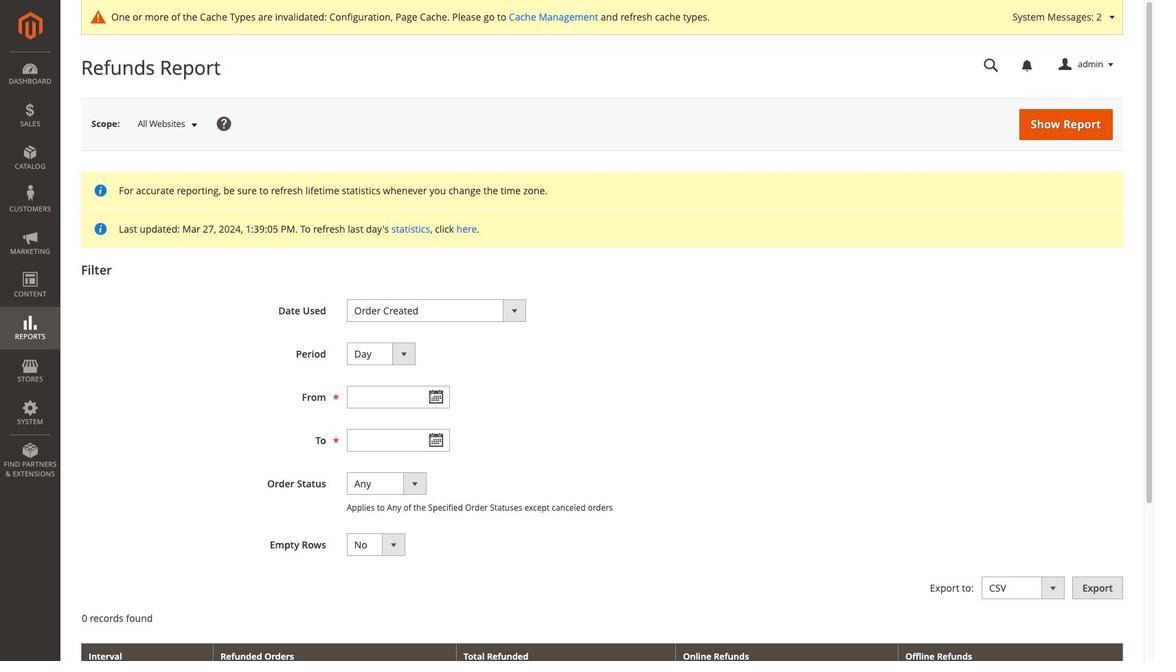 Task type: locate. For each thing, give the bounding box(es) containing it.
magento admin panel image
[[18, 12, 42, 40]]

None text field
[[974, 53, 1008, 77], [347, 386, 450, 409], [347, 429, 450, 452], [974, 53, 1008, 77], [347, 386, 450, 409], [347, 429, 450, 452]]

menu bar
[[0, 52, 60, 486]]



